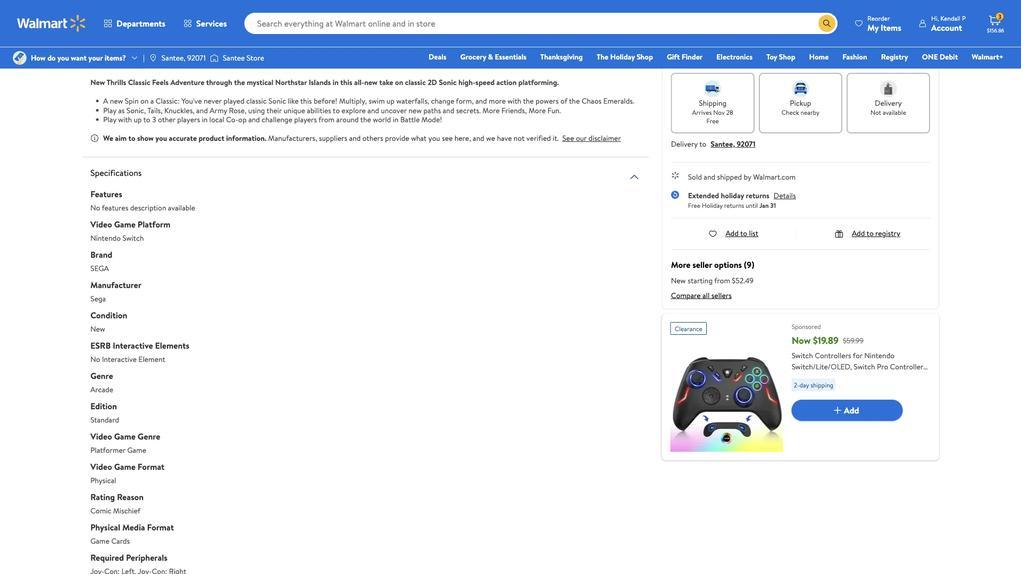 Task type: locate. For each thing, give the bounding box(es) containing it.
 image for santee store
[[210, 53, 219, 63]]

verified
[[526, 133, 551, 143]]

1 vertical spatial video
[[90, 430, 112, 442]]

with up aim
[[118, 114, 132, 125]]

3 left the other
[[152, 114, 156, 125]]

1 horizontal spatial do
[[692, 55, 703, 69]]

you've
[[181, 96, 202, 106]]

physical up rating
[[90, 475, 116, 486]]

2 plan from the top
[[745, 30, 758, 40]]

game down platformer
[[114, 461, 136, 472]]

new left 'paths'
[[409, 105, 422, 115]]

1 vertical spatial free
[[688, 201, 700, 210]]

holiday inside extended holiday returns details free holiday returns until jan 31
[[702, 201, 723, 210]]

players down like
[[294, 114, 317, 125]]

1 horizontal spatial sonic
[[439, 77, 457, 87]]

0 horizontal spatial  image
[[13, 51, 27, 65]]

details button
[[774, 190, 796, 201]]

1 horizontal spatial genre
[[138, 430, 160, 442]]

want down 3-
[[722, 55, 743, 69]]

0 horizontal spatial delivery
[[671, 139, 698, 149]]

holiday right the
[[610, 52, 635, 62]]

new left take
[[364, 77, 377, 87]]

format up reason in the left of the page
[[138, 461, 165, 472]]

0 vertical spatial genre
[[90, 370, 113, 382]]

1 horizontal spatial classic
[[405, 77, 426, 87]]

 image for how do you want your items?
[[13, 51, 27, 65]]

free
[[706, 116, 719, 125], [688, 201, 700, 210]]

with right more
[[508, 96, 521, 106]]

islands
[[309, 77, 331, 87]]

a new spin on a classic: you've never played classic sonic like this before! multiply, swim up waterfalls, change form, and more with the powers of the chaos emeralds. play as sonic, tails, knuckles, and army rose, using their unique abilities to explore and uncover new paths and secrets. more friends, more fun. play with up to 3 other players in local co-op and challenge players from around the world in battle mode!
[[103, 96, 634, 125]]

year up electronics 'link'
[[729, 30, 743, 40]]

home link
[[804, 51, 833, 62]]

you right finder at right
[[705, 55, 720, 69]]

1 horizontal spatial holiday
[[702, 201, 723, 210]]

more left fun.
[[529, 105, 546, 115]]

now $19.89 group
[[662, 314, 939, 461]]

1 horizontal spatial players
[[294, 114, 317, 125]]

element
[[138, 354, 165, 365]]

knuckles,
[[164, 105, 194, 115]]

 image left santee
[[210, 53, 219, 63]]

0 vertical spatial no
[[90, 203, 100, 213]]

Search search field
[[244, 13, 838, 34]]

0 horizontal spatial shop
[[637, 52, 653, 62]]

up
[[387, 96, 395, 106], [134, 114, 142, 125]]

new left thrills
[[90, 77, 105, 87]]

1 vertical spatial interactive
[[102, 354, 137, 365]]

essentials
[[495, 52, 526, 62]]

you left see
[[428, 133, 440, 143]]

Walmart Site-Wide search field
[[244, 13, 838, 34]]

1 horizontal spatial 2-
[[794, 380, 800, 390]]

1 shop from the left
[[637, 52, 653, 62]]

add for add to list
[[726, 228, 739, 239]]

shop right toy
[[779, 52, 795, 62]]

add
[[726, 228, 739, 239], [852, 228, 865, 239], [844, 405, 859, 416]]

92071 up adventure
[[187, 53, 206, 63]]

store
[[247, 53, 264, 63]]

delivery
[[875, 98, 902, 108], [671, 139, 698, 149]]

1 horizontal spatial this
[[300, 96, 312, 106]]

0 horizontal spatial this
[[113, 16, 130, 31]]

the holiday shop link
[[592, 51, 658, 62]]

1 vertical spatial on
[[140, 96, 149, 106]]

-
[[760, 13, 763, 23], [760, 30, 763, 40]]

in right world
[[393, 114, 398, 125]]

from up sellers
[[714, 275, 730, 286]]

format right 'media'
[[147, 521, 174, 533]]

0 vertical spatial year
[[729, 13, 743, 23]]

0 horizontal spatial 3
[[152, 114, 156, 125]]

1 horizontal spatial shop
[[779, 52, 795, 62]]

do
[[47, 53, 56, 63], [692, 55, 703, 69]]

and right explore
[[368, 105, 379, 115]]

0 horizontal spatial want
[[71, 53, 87, 63]]

classic inside a new spin on a classic: you've never played classic sonic like this before! multiply, swim up waterfalls, change form, and more with the powers of the chaos emeralds. play as sonic, tails, knuckles, and army rose, using their unique abilities to explore and uncover new paths and secrets. more friends, more fun. play with up to 3 other players in local co-op and challenge players from around the world in battle mode!
[[246, 96, 267, 106]]

0 horizontal spatial holiday
[[610, 52, 635, 62]]

no down esrb at the left
[[90, 354, 100, 365]]

the left world
[[360, 114, 371, 125]]

more left seller
[[671, 259, 690, 271]]

on left a
[[140, 96, 149, 106]]

1 vertical spatial 2-
[[794, 380, 800, 390]]

add to registry
[[852, 228, 900, 239]]

0 vertical spatial 92071
[[187, 53, 206, 63]]

plan up 3-year plan - $7.00
[[745, 13, 758, 23]]

extended
[[688, 190, 719, 201]]

item
[[133, 16, 154, 31]]

year for 2-
[[729, 13, 743, 23]]

nov
[[713, 108, 725, 117]]

here,
[[454, 133, 471, 143]]

0 vertical spatial -
[[760, 13, 763, 23]]

more right secrets.
[[483, 105, 500, 115]]

plan for $7.00
[[745, 30, 758, 40]]

reason
[[117, 491, 144, 503]]

interactive
[[113, 340, 153, 351], [102, 354, 137, 365]]

in left local
[[202, 114, 208, 125]]

to right abilities
[[333, 105, 340, 115]]

1 vertical spatial this
[[340, 77, 352, 87]]

registry link
[[876, 51, 913, 62]]

available right not
[[883, 108, 906, 117]]

1 vertical spatial sonic
[[268, 96, 286, 106]]

1 vertical spatial year
[[729, 30, 743, 40]]

0 vertical spatial this
[[113, 16, 130, 31]]

plan down 2-year plan - $6.00
[[745, 30, 758, 40]]

0 horizontal spatial players
[[177, 114, 200, 125]]

more inside more seller options (9) new starting from $52.49 compare all sellers
[[671, 259, 690, 271]]

comic
[[90, 506, 111, 516]]

players down the you've
[[177, 114, 200, 125]]

santee, up feels
[[162, 53, 185, 63]]

do down walmart image
[[47, 53, 56, 63]]

92071
[[187, 53, 206, 63], [737, 139, 756, 149]]

holiday
[[610, 52, 635, 62], [702, 201, 723, 210]]

video up platformer
[[90, 430, 112, 442]]

army
[[210, 105, 227, 115]]

new inside 'features no features description available video game platform nintendo switch brand sega manufacturer sega condition new esrb interactive elements no interactive element genre arcade edition standard video game genre platformer game video game format physical rating reason comic mischief physical media format game cards'
[[90, 324, 105, 334]]

classic
[[128, 77, 150, 87]]

available up platform
[[168, 203, 195, 213]]

0 horizontal spatial available
[[168, 203, 195, 213]]

up right swim
[[387, 96, 395, 106]]

1 vertical spatial holiday
[[702, 201, 723, 210]]

plan
[[745, 13, 758, 23], [745, 30, 758, 40]]

this left item
[[113, 16, 130, 31]]

adventure
[[170, 77, 204, 87]]

my
[[867, 22, 879, 33]]

0 horizontal spatial 2-
[[723, 13, 729, 23]]

p
[[962, 14, 966, 23]]

sega
[[90, 294, 106, 304]]

available inside delivery not available
[[883, 108, 906, 117]]

this left all-
[[340, 77, 352, 87]]

1 plan from the top
[[745, 13, 758, 23]]

do right the gift
[[692, 55, 703, 69]]

3
[[998, 12, 1002, 21], [152, 114, 156, 125]]

what
[[411, 133, 427, 143]]

1 horizontal spatial new
[[364, 77, 377, 87]]

2 vertical spatial video
[[90, 461, 112, 472]]

no down features
[[90, 203, 100, 213]]

2 no from the top
[[90, 354, 100, 365]]

physical down comic
[[90, 521, 120, 533]]

on right take
[[395, 77, 403, 87]]

video up nintendo
[[90, 218, 112, 230]]

swim
[[369, 96, 385, 106]]

0 horizontal spatial more
[[483, 105, 500, 115]]

this inside a new spin on a classic: you've never played classic sonic like this before! multiply, swim up waterfalls, change form, and more with the powers of the chaos emeralds. play as sonic, tails, knuckles, and army rose, using their unique abilities to explore and uncover new paths and secrets. more friends, more fun. play with up to 3 other players in local co-op and challenge players from around the world in battle mode!
[[300, 96, 312, 106]]

1 vertical spatial 3
[[152, 114, 156, 125]]

1 horizontal spatial how
[[671, 55, 690, 69]]

1 vertical spatial plan
[[745, 30, 758, 40]]

interactive up element
[[113, 340, 153, 351]]

1 video from the top
[[90, 218, 112, 230]]

1 horizontal spatial from
[[714, 275, 730, 286]]

plan for $6.00
[[745, 13, 758, 23]]

product
[[199, 133, 224, 143]]

new inside more seller options (9) new starting from $52.49 compare all sellers
[[671, 275, 686, 286]]

delivery inside delivery not available
[[875, 98, 902, 108]]

to left registry
[[867, 228, 874, 239]]

0 vertical spatial 2-
[[723, 13, 729, 23]]

0 vertical spatial interactive
[[113, 340, 153, 351]]

1 vertical spatial new
[[671, 275, 686, 286]]

in
[[333, 77, 339, 87], [202, 114, 208, 125], [393, 114, 398, 125]]

nearby
[[801, 108, 819, 117]]

classic left 2d
[[405, 77, 426, 87]]

0 vertical spatial available
[[883, 108, 906, 117]]

delivery down intent image for delivery
[[875, 98, 902, 108]]

1 vertical spatial no
[[90, 354, 100, 365]]

1 horizontal spatial on
[[395, 77, 403, 87]]

year up 3-
[[729, 13, 743, 23]]

santee, down nov
[[711, 139, 735, 149]]

how do you want your item?
[[671, 55, 789, 69]]

abilities
[[307, 105, 331, 115]]

arrives
[[692, 108, 712, 117]]

to
[[333, 105, 340, 115], [143, 114, 150, 125], [128, 133, 135, 143], [699, 139, 706, 149], [740, 228, 747, 239], [867, 228, 874, 239]]

until
[[746, 201, 758, 210]]

(9)
[[744, 259, 754, 271]]

your left the 'items?'
[[88, 53, 103, 63]]

0 vertical spatial sonic
[[439, 77, 457, 87]]

waterfalls,
[[396, 96, 429, 106]]

grocery & essentials link
[[456, 51, 531, 62]]

hi, kendall p account
[[931, 14, 966, 33]]

delivery for not
[[875, 98, 902, 108]]

2 horizontal spatial in
[[393, 114, 398, 125]]

classic
[[405, 77, 426, 87], [246, 96, 267, 106]]

platforming.
[[518, 77, 559, 87]]

2- inside now $19.89 group
[[794, 380, 800, 390]]

delivery for to
[[671, 139, 698, 149]]

add to cart image
[[831, 404, 844, 417]]

want left "product"
[[71, 53, 87, 63]]

the
[[597, 52, 608, 62]]

add inside button
[[844, 405, 859, 416]]

2 horizontal spatial this
[[340, 77, 352, 87]]

returns
[[746, 190, 769, 201], [724, 201, 744, 210]]

do for how do you want your items?
[[47, 53, 56, 63]]

1 horizontal spatial with
[[508, 96, 521, 106]]

product details
[[90, 54, 146, 65]]

2 vertical spatial this
[[300, 96, 312, 106]]

shop left the gift
[[637, 52, 653, 62]]

0 horizontal spatial free
[[688, 201, 700, 210]]

new thrills classic feels adventure through the mystical northstar islands in this all-new take on classic 2d sonic high-speed action platforming.
[[90, 77, 559, 87]]

2- left the shipping
[[794, 380, 800, 390]]

compare all sellers button
[[671, 290, 732, 300]]

1 horizontal spatial available
[[883, 108, 906, 117]]

2 year from the top
[[729, 30, 743, 40]]

the up played
[[234, 77, 245, 87]]

new up compare
[[671, 275, 686, 286]]

free down shipping
[[706, 116, 719, 125]]

your left toy
[[745, 55, 763, 69]]

your
[[88, 53, 103, 63], [745, 55, 763, 69]]

and
[[475, 96, 487, 106], [196, 105, 208, 115], [368, 105, 379, 115], [443, 105, 454, 115], [248, 114, 260, 125], [349, 133, 361, 143], [473, 133, 484, 143], [704, 171, 715, 182]]

in right islands
[[333, 77, 339, 87]]

holiday down shipped
[[702, 201, 723, 210]]

sonic inside a new spin on a classic: you've never played classic sonic like this before! multiply, swim up waterfalls, change form, and more with the powers of the chaos emeralds. play as sonic, tails, knuckles, and army rose, using their unique abilities to explore and uncover new paths and secrets. more friends, more fun. play with up to 3 other players in local co-op and challenge players from around the world in battle mode!
[[268, 96, 286, 106]]

1 horizontal spatial santee,
[[711, 139, 735, 149]]

0 horizontal spatial classic
[[246, 96, 267, 106]]

how for how do you want your item?
[[671, 55, 690, 69]]

product
[[90, 54, 120, 65]]

1 horizontal spatial  image
[[210, 53, 219, 63]]

1 vertical spatial up
[[134, 114, 142, 125]]

0 vertical spatial from
[[319, 114, 334, 125]]

new right a
[[110, 96, 123, 106]]

delivery up the sold
[[671, 139, 698, 149]]

shipping
[[811, 380, 833, 390]]

1 year from the top
[[729, 13, 743, 23]]

0 horizontal spatial your
[[88, 53, 103, 63]]

free down the sold
[[688, 201, 700, 210]]

interactive down esrb at the left
[[102, 354, 137, 365]]

and right the sold
[[704, 171, 715, 182]]

1 vertical spatial genre
[[138, 430, 160, 442]]

new up esrb at the left
[[90, 324, 105, 334]]

0 horizontal spatial how
[[31, 53, 46, 63]]

brand
[[90, 249, 112, 260]]

deals
[[429, 52, 446, 62]]

0 vertical spatial holiday
[[610, 52, 635, 62]]

- left $6.00
[[760, 13, 763, 23]]

departments
[[116, 18, 165, 29]]

3-Year plan - $7.00 checkbox
[[707, 30, 717, 40]]

0 vertical spatial video
[[90, 218, 112, 230]]

2-Year plan - $6.00 checkbox
[[707, 13, 717, 23]]

up right "as"
[[134, 114, 142, 125]]

2 horizontal spatial more
[[671, 259, 690, 271]]

deals link
[[424, 51, 451, 62]]

0 horizontal spatial santee,
[[162, 53, 185, 63]]

0 vertical spatial format
[[138, 461, 165, 472]]

3 inside a new spin on a classic: you've never played classic sonic like this before! multiply, swim up waterfalls, change form, and more with the powers of the chaos emeralds. play as sonic, tails, knuckles, and army rose, using their unique abilities to explore and uncover new paths and secrets. more friends, more fun. play with up to 3 other players in local co-op and challenge players from around the world in battle mode!
[[152, 114, 156, 125]]

1 horizontal spatial your
[[745, 55, 763, 69]]

1 vertical spatial from
[[714, 275, 730, 286]]

from inside more seller options (9) new starting from $52.49 compare all sellers
[[714, 275, 730, 286]]

0 horizontal spatial sonic
[[268, 96, 286, 106]]

1 play from the top
[[103, 105, 116, 115]]

1 vertical spatial classic
[[246, 96, 267, 106]]

sonic left like
[[268, 96, 286, 106]]

free for extended
[[688, 201, 700, 210]]

1 horizontal spatial want
[[722, 55, 743, 69]]

all-
[[354, 77, 364, 87]]

video down platformer
[[90, 461, 112, 472]]

sellers
[[711, 290, 732, 300]]

1 vertical spatial delivery
[[671, 139, 698, 149]]

free inside extended holiday returns details free holiday returns until jan 31
[[688, 201, 700, 210]]

do for how do you want your item?
[[692, 55, 703, 69]]

0 vertical spatial santee,
[[162, 53, 185, 63]]

new
[[364, 77, 377, 87], [110, 96, 123, 106], [409, 105, 422, 115]]

paths
[[423, 105, 441, 115]]

on inside a new spin on a classic: you've never played classic sonic like this before! multiply, swim up waterfalls, change form, and more with the powers of the chaos emeralds. play as sonic, tails, knuckles, and army rose, using their unique abilities to explore and uncover new paths and secrets. more friends, more fun. play with up to 3 other players in local co-op and challenge players from around the world in battle mode!
[[140, 96, 149, 106]]

- left $7.00
[[760, 30, 763, 40]]

sonic right 2d
[[439, 77, 457, 87]]

92071 up by
[[737, 139, 756, 149]]

returns left 31
[[746, 190, 769, 201]]

returns left until
[[724, 201, 744, 210]]

1 horizontal spatial 92071
[[737, 139, 756, 149]]

platform
[[138, 218, 170, 230]]

3 up the "$156.86"
[[998, 12, 1002, 21]]

2- right 2-year plan - $6.00 option
[[723, 13, 729, 23]]

 image
[[149, 54, 157, 62]]

free inside "shipping arrives nov 28 free"
[[706, 116, 719, 125]]

genre
[[90, 370, 113, 382], [138, 430, 160, 442]]

classic down mystical
[[246, 96, 267, 106]]

0 vertical spatial new
[[90, 77, 105, 87]]

 image
[[13, 51, 27, 65], [210, 53, 219, 63]]

1 vertical spatial physical
[[90, 521, 120, 533]]

information.
[[226, 133, 266, 143]]

- for $6.00
[[760, 13, 763, 23]]

0 vertical spatial physical
[[90, 475, 116, 486]]

starting
[[688, 275, 713, 286]]

1 vertical spatial -
[[760, 30, 763, 40]]

2d
[[428, 77, 437, 87]]

0 horizontal spatial up
[[134, 114, 142, 125]]

0 vertical spatial with
[[508, 96, 521, 106]]

&
[[488, 52, 493, 62]]

0 horizontal spatial from
[[319, 114, 334, 125]]

using
[[248, 105, 265, 115]]

0 vertical spatial free
[[706, 116, 719, 125]]

no
[[90, 203, 100, 213], [90, 354, 100, 365]]

from down before!
[[319, 114, 334, 125]]

1 horizontal spatial free
[[706, 116, 719, 125]]

 image down walmart image
[[13, 51, 27, 65]]

electronics
[[716, 52, 753, 62]]

intent image for delivery image
[[880, 80, 897, 97]]

0 horizontal spatial genre
[[90, 370, 113, 382]]

how
[[31, 53, 46, 63], [671, 55, 690, 69]]

the
[[234, 77, 245, 87], [523, 96, 534, 106], [569, 96, 580, 106], [360, 114, 371, 125]]

this right like
[[300, 96, 312, 106]]

product details image
[[628, 57, 641, 70]]

0 horizontal spatial do
[[47, 53, 56, 63]]

28
[[726, 108, 733, 117]]

0 vertical spatial 3
[[998, 12, 1002, 21]]



Task type: describe. For each thing, give the bounding box(es) containing it.
reorder my items
[[867, 14, 901, 33]]

co-
[[226, 114, 238, 125]]

a
[[103, 96, 108, 106]]

accurate
[[169, 133, 197, 143]]

$19.89
[[813, 334, 839, 347]]

details
[[122, 54, 146, 65]]

uncover
[[381, 105, 407, 115]]

battle
[[400, 114, 420, 125]]

thanksgiving
[[540, 52, 583, 62]]

1 vertical spatial format
[[147, 521, 174, 533]]

31
[[770, 201, 776, 210]]

game right platformer
[[127, 445, 146, 455]]

aim
[[115, 133, 127, 143]]

want for item?
[[722, 55, 743, 69]]

see
[[562, 133, 574, 143]]

from inside a new spin on a classic: you've never played classic sonic like this before! multiply, swim up waterfalls, change form, and more with the powers of the chaos emeralds. play as sonic, tails, knuckles, and army rose, using their unique abilities to explore and uncover new paths and secrets. more friends, more fun. play with up to 3 other players in local co-op and challenge players from around the world in battle mode!
[[319, 114, 334, 125]]

specifications
[[90, 167, 142, 178]]

2 video from the top
[[90, 430, 112, 442]]

form,
[[456, 96, 474, 106]]

and left others
[[349, 133, 361, 143]]

- for $7.00
[[760, 30, 763, 40]]

0 horizontal spatial 92071
[[187, 53, 206, 63]]

reorder
[[867, 14, 890, 23]]

2- for year
[[723, 13, 729, 23]]

2 horizontal spatial new
[[409, 105, 422, 115]]

elements
[[155, 340, 189, 351]]

tails,
[[147, 105, 163, 115]]

3-year plan - $7.00
[[723, 30, 782, 40]]

nintendo
[[90, 233, 121, 243]]

to left list
[[740, 228, 747, 239]]

you right show
[[155, 133, 167, 143]]

0 vertical spatial on
[[395, 77, 403, 87]]

2 players from the left
[[294, 114, 317, 125]]

thanksgiving link
[[536, 51, 588, 62]]

switch controllers for nintendo switch/lite/oled, switch pro controller with programming motion control vibration, updated wireless switch controller with wake-up turbo screenshot image
[[670, 339, 783, 452]]

to up show
[[143, 114, 150, 125]]

more seller options (9) new starting from $52.49 compare all sellers
[[671, 259, 754, 300]]

game up platformer
[[114, 430, 136, 442]]

2 physical from the top
[[90, 521, 120, 533]]

sold and shipped by walmart.com
[[688, 171, 796, 182]]

cards
[[111, 536, 130, 546]]

now
[[792, 334, 811, 347]]

0 vertical spatial classic
[[405, 77, 426, 87]]

mode!
[[421, 114, 442, 125]]

add button
[[792, 400, 903, 421]]

check
[[782, 108, 799, 117]]

pickup
[[790, 98, 811, 108]]

a
[[150, 96, 154, 106]]

santee, 92071 button
[[711, 139, 756, 149]]

2- for day
[[794, 380, 800, 390]]

game up the switch
[[114, 218, 136, 230]]

day
[[800, 380, 809, 390]]

add for add
[[844, 405, 859, 416]]

intent image for shipping image
[[704, 80, 721, 97]]

all
[[702, 290, 710, 300]]

intent image for pickup image
[[792, 80, 809, 97]]

|
[[143, 53, 145, 63]]

the left powers
[[523, 96, 534, 106]]

rating
[[90, 491, 115, 503]]

one debit link
[[917, 51, 963, 62]]

local
[[209, 114, 224, 125]]

1 vertical spatial 92071
[[737, 139, 756, 149]]

fashion
[[843, 52, 867, 62]]

never
[[204, 96, 222, 106]]

sponsored now $19.89 $59.99
[[792, 322, 864, 347]]

not
[[514, 133, 525, 143]]

0 horizontal spatial new
[[110, 96, 123, 106]]

year for 3-
[[729, 30, 743, 40]]

shipping
[[699, 98, 726, 108]]

gift finder
[[667, 52, 703, 62]]

others
[[362, 133, 383, 143]]

1 physical from the top
[[90, 475, 116, 486]]

suppliers
[[319, 133, 347, 143]]

see our disclaimer button
[[562, 133, 621, 143]]

have
[[497, 133, 512, 143]]

you down walmart image
[[57, 53, 69, 63]]

and right op
[[248, 114, 260, 125]]

show
[[137, 133, 154, 143]]

multiply,
[[339, 96, 367, 106]]

to right aim
[[128, 133, 135, 143]]

the right of
[[569, 96, 580, 106]]

before!
[[314, 96, 337, 106]]

0 horizontal spatial returns
[[724, 201, 744, 210]]

chaos
[[582, 96, 602, 106]]

we
[[486, 133, 495, 143]]

delivery not available
[[870, 98, 906, 117]]

electronics link
[[712, 51, 757, 62]]

seller
[[692, 259, 712, 271]]

switch
[[122, 233, 144, 243]]

$7.00
[[765, 30, 782, 40]]

santee, 92071
[[162, 53, 206, 63]]

mystical
[[247, 77, 273, 87]]

2-year plan - $6.00
[[723, 13, 783, 23]]

grocery & essentials
[[460, 52, 526, 62]]

registry
[[875, 228, 900, 239]]

more
[[489, 96, 506, 106]]

1 horizontal spatial more
[[529, 105, 546, 115]]

required peripherals
[[90, 552, 167, 563]]

toy shop link
[[762, 51, 800, 62]]

0 horizontal spatial in
[[202, 114, 208, 125]]

how do you want your items?
[[31, 53, 126, 63]]

2 shop from the left
[[779, 52, 795, 62]]

items?
[[105, 53, 126, 63]]

fashion link
[[838, 51, 872, 62]]

1 horizontal spatial returns
[[746, 190, 769, 201]]

features no features description available video game platform nintendo switch brand sega manufacturer sega condition new esrb interactive elements no interactive element genre arcade edition standard video game genre platformer game video game format physical rating reason comic mischief physical media format game cards
[[90, 188, 195, 546]]

1 players from the left
[[177, 114, 200, 125]]

world
[[373, 114, 391, 125]]

your for items?
[[88, 53, 103, 63]]

0 horizontal spatial with
[[118, 114, 132, 125]]

2 play from the top
[[103, 114, 116, 125]]

specifications image
[[628, 170, 641, 183]]

shipping arrives nov 28 free
[[692, 98, 733, 125]]

about
[[82, 16, 111, 31]]

0 vertical spatial up
[[387, 96, 395, 106]]

1 horizontal spatial 3
[[998, 12, 1002, 21]]

high-
[[458, 77, 475, 87]]

your for item?
[[745, 55, 763, 69]]

spin
[[125, 96, 139, 106]]

free for shipping
[[706, 116, 719, 125]]

sonic,
[[126, 105, 146, 115]]

walmart image
[[17, 15, 86, 32]]

1 horizontal spatial in
[[333, 77, 339, 87]]

and left army at the top left
[[196, 105, 208, 115]]

3 video from the top
[[90, 461, 112, 472]]

want for items?
[[71, 53, 87, 63]]

how for how do you want your items?
[[31, 53, 46, 63]]

powers
[[536, 96, 559, 106]]

speed
[[475, 77, 495, 87]]

and left more
[[475, 96, 487, 106]]

list
[[749, 228, 758, 239]]

gift finder link
[[662, 51, 707, 62]]

1 no from the top
[[90, 203, 100, 213]]

$156.86
[[987, 27, 1004, 34]]

challenge
[[262, 114, 292, 125]]

to left santee, 92071 button
[[699, 139, 706, 149]]

search icon image
[[823, 19, 831, 28]]

rose,
[[229, 105, 246, 115]]

through
[[206, 77, 232, 87]]

around
[[336, 114, 359, 125]]

and left we
[[473, 133, 484, 143]]

hi,
[[931, 14, 939, 23]]

available inside 'features no features description available video game platform nintendo switch brand sega manufacturer sega condition new esrb interactive elements no interactive element genre arcade edition standard video game genre platformer game video game format physical rating reason comic mischief physical media format game cards'
[[168, 203, 195, 213]]

add for add to registry
[[852, 228, 865, 239]]

game up required
[[90, 536, 109, 546]]

one debit
[[922, 52, 958, 62]]

1 vertical spatial santee,
[[711, 139, 735, 149]]

and right 'paths'
[[443, 105, 454, 115]]



Task type: vqa. For each thing, say whether or not it's contained in the screenshot.
"Auto" "link"
no



